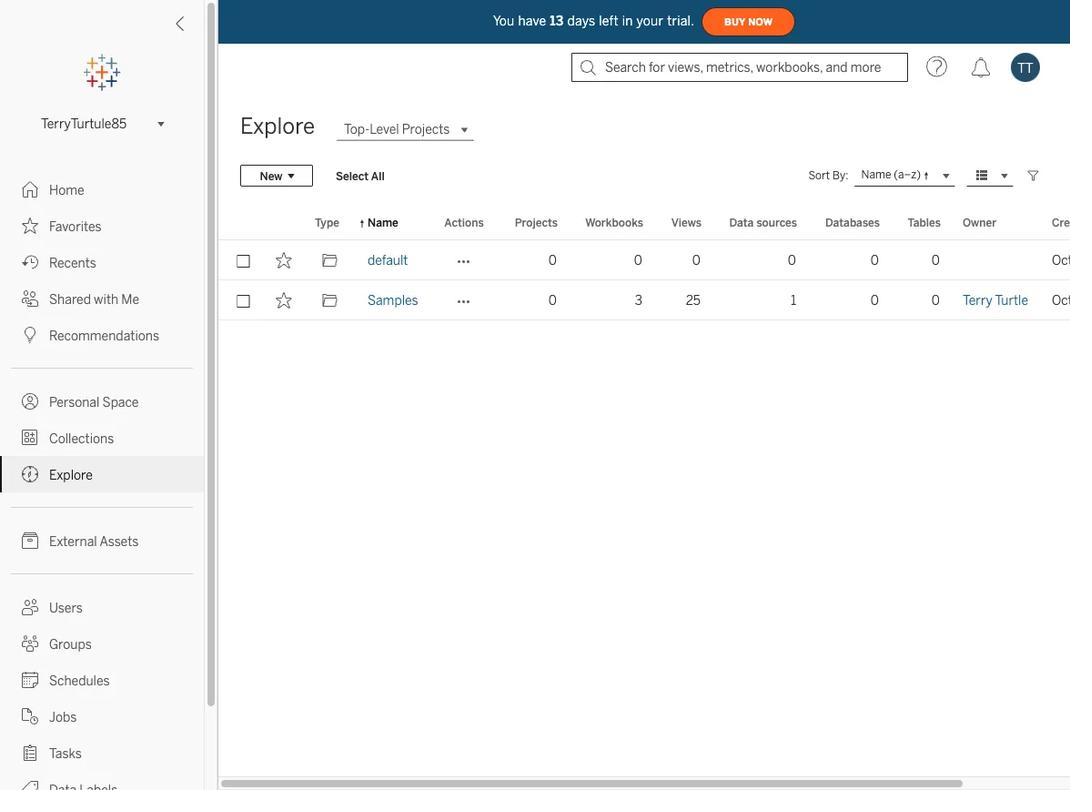 Task type: locate. For each thing, give the bounding box(es) containing it.
2 project image from the top
[[322, 292, 338, 309]]

project image down type
[[322, 252, 338, 268]]

0 vertical spatial explore
[[240, 113, 315, 139]]

sort by:
[[809, 169, 849, 182]]

oct down crea
[[1052, 253, 1070, 268]]

1 vertical spatial name
[[368, 216, 398, 229]]

0 vertical spatial name
[[861, 168, 892, 181]]

schedules link
[[0, 662, 204, 698]]

projects right actions
[[515, 216, 558, 229]]

grid
[[218, 206, 1070, 790]]

0 horizontal spatial explore
[[49, 467, 93, 482]]

projects right level
[[402, 122, 450, 137]]

left
[[599, 13, 619, 28]]

0 vertical spatial project image
[[322, 252, 338, 268]]

you
[[493, 13, 515, 28]]

Search for views, metrics, workbooks, and more text field
[[572, 53, 908, 82]]

0 vertical spatial oct
[[1052, 253, 1070, 268]]

days
[[567, 13, 596, 28]]

oct for 1
[[1052, 293, 1070, 308]]

project image
[[322, 252, 338, 268], [322, 292, 338, 309]]

owner
[[963, 216, 997, 229]]

name (a–z)
[[861, 168, 921, 181]]

projects inside dropdown button
[[402, 122, 450, 137]]

external
[[49, 534, 97, 549]]

2 oct from the top
[[1052, 293, 1070, 308]]

explore up new popup button
[[240, 113, 315, 139]]

top-level projects
[[344, 122, 450, 137]]

sort
[[809, 169, 830, 182]]

users link
[[0, 589, 204, 625]]

name
[[861, 168, 892, 181], [368, 216, 398, 229]]

personal space
[[49, 395, 139, 410]]

turtle
[[995, 293, 1029, 308]]

1
[[791, 293, 796, 308]]

1 vertical spatial explore
[[49, 467, 93, 482]]

oct right turtle
[[1052, 293, 1070, 308]]

jobs link
[[0, 698, 204, 734]]

select all button
[[324, 165, 397, 187]]

1 row from the top
[[218, 240, 1070, 280]]

assets
[[100, 534, 139, 549]]

explore
[[240, 113, 315, 139], [49, 467, 93, 482]]

navigation panel element
[[0, 55, 204, 790]]

row up the 3
[[218, 240, 1070, 280]]

recommendations
[[49, 328, 159, 343]]

name inside name (a–z) popup button
[[861, 168, 892, 181]]

tables
[[908, 216, 941, 229]]

row
[[218, 240, 1070, 280], [218, 280, 1070, 320]]

terry
[[963, 293, 993, 308]]

(a–z)
[[894, 168, 921, 181]]

row down "workbooks"
[[218, 280, 1070, 320]]

explore inside 'link'
[[49, 467, 93, 482]]

home link
[[0, 171, 204, 208]]

name up default
[[368, 216, 398, 229]]

schedules
[[49, 673, 110, 688]]

1 horizontal spatial name
[[861, 168, 892, 181]]

row containing samples
[[218, 280, 1070, 320]]

1 oct from the top
[[1052, 253, 1070, 268]]

recents link
[[0, 244, 204, 280]]

oct
[[1052, 253, 1070, 268], [1052, 293, 1070, 308]]

default link
[[368, 240, 408, 280]]

explore down collections at the left bottom of the page
[[49, 467, 93, 482]]

2 row from the top
[[218, 280, 1070, 320]]

buy now button
[[702, 7, 796, 36]]

row group
[[218, 240, 1070, 320]]

views
[[671, 216, 702, 229]]

cell inside "row group"
[[952, 240, 1041, 280]]

your
[[637, 13, 664, 28]]

name left (a–z)
[[861, 168, 892, 181]]

shared with me
[[49, 292, 139, 307]]

1 project image from the top
[[322, 252, 338, 268]]

tasks
[[49, 746, 82, 761]]

groups
[[49, 637, 92, 652]]

0 vertical spatial projects
[[402, 122, 450, 137]]

project image left samples link
[[322, 292, 338, 309]]

trial.
[[667, 13, 695, 28]]

shared
[[49, 292, 91, 307]]

recommendations link
[[0, 317, 204, 353]]

favorites link
[[0, 208, 204, 244]]

1 horizontal spatial explore
[[240, 113, 315, 139]]

0 horizontal spatial projects
[[402, 122, 450, 137]]

1 horizontal spatial projects
[[515, 216, 558, 229]]

default
[[368, 253, 408, 268]]

oct for 0
[[1052, 253, 1070, 268]]

type
[[315, 216, 340, 229]]

name for name
[[368, 216, 398, 229]]

list view image
[[974, 167, 990, 184]]

terryturtule85 button
[[34, 113, 170, 135]]

0 horizontal spatial name
[[368, 216, 398, 229]]

home
[[49, 182, 84, 198]]

crea
[[1052, 216, 1070, 229]]

0
[[549, 253, 557, 268], [634, 253, 643, 268], [692, 253, 701, 268], [788, 253, 796, 268], [871, 253, 879, 268], [932, 253, 940, 268], [549, 293, 557, 308], [871, 293, 879, 308], [932, 293, 940, 308]]

1 vertical spatial project image
[[322, 292, 338, 309]]

1 vertical spatial oct
[[1052, 293, 1070, 308]]

sources
[[757, 216, 797, 229]]

favorites
[[49, 219, 102, 234]]

projects
[[402, 122, 450, 137], [515, 216, 558, 229]]

cell
[[952, 240, 1041, 280]]



Task type: vqa. For each thing, say whether or not it's contained in the screenshot.
'Data Guide' icon
no



Task type: describe. For each thing, give the bounding box(es) containing it.
groups link
[[0, 625, 204, 662]]

terry turtle link
[[963, 280, 1029, 320]]

3
[[635, 293, 643, 308]]

grid containing default
[[218, 206, 1070, 790]]

buy now
[[725, 16, 773, 28]]

row group containing default
[[218, 240, 1070, 320]]

terry turtle
[[963, 293, 1029, 308]]

shared with me link
[[0, 280, 204, 317]]

25
[[686, 293, 701, 308]]

users
[[49, 600, 83, 615]]

now
[[748, 16, 773, 28]]

samples link
[[368, 280, 418, 320]]

1 vertical spatial projects
[[515, 216, 558, 229]]

tasks link
[[0, 734, 204, 771]]

external assets
[[49, 534, 139, 549]]

collections link
[[0, 420, 204, 456]]

with
[[94, 292, 118, 307]]

you have 13 days left in your trial.
[[493, 13, 695, 28]]

data sources
[[729, 216, 797, 229]]

have
[[518, 13, 546, 28]]

jobs
[[49, 709, 77, 724]]

level
[[370, 122, 399, 137]]

name (a–z) button
[[854, 165, 956, 187]]

by:
[[833, 169, 849, 182]]

me
[[121, 292, 139, 307]]

13
[[550, 13, 564, 28]]

select all
[[336, 169, 385, 182]]

space
[[102, 395, 139, 410]]

in
[[622, 13, 633, 28]]

terryturtule85
[[41, 116, 127, 131]]

select
[[336, 169, 369, 182]]

new button
[[240, 165, 313, 187]]

recents
[[49, 255, 96, 270]]

databases
[[825, 216, 880, 229]]

row containing default
[[218, 240, 1070, 280]]

top-
[[344, 122, 370, 137]]

personal
[[49, 395, 100, 410]]

top-level projects button
[[337, 119, 474, 140]]

data
[[729, 216, 754, 229]]

collections
[[49, 431, 114, 446]]

new
[[260, 169, 283, 182]]

actions
[[444, 216, 484, 229]]

main navigation. press the up and down arrow keys to access links. element
[[0, 171, 204, 790]]

project image for samples
[[322, 292, 338, 309]]

external assets link
[[0, 522, 204, 559]]

all
[[371, 169, 385, 182]]

buy
[[725, 16, 746, 28]]

project image for default
[[322, 252, 338, 268]]

workbooks
[[585, 216, 643, 229]]

name for name (a–z)
[[861, 168, 892, 181]]

personal space link
[[0, 383, 204, 420]]

explore link
[[0, 456, 204, 492]]

samples
[[368, 293, 418, 308]]



